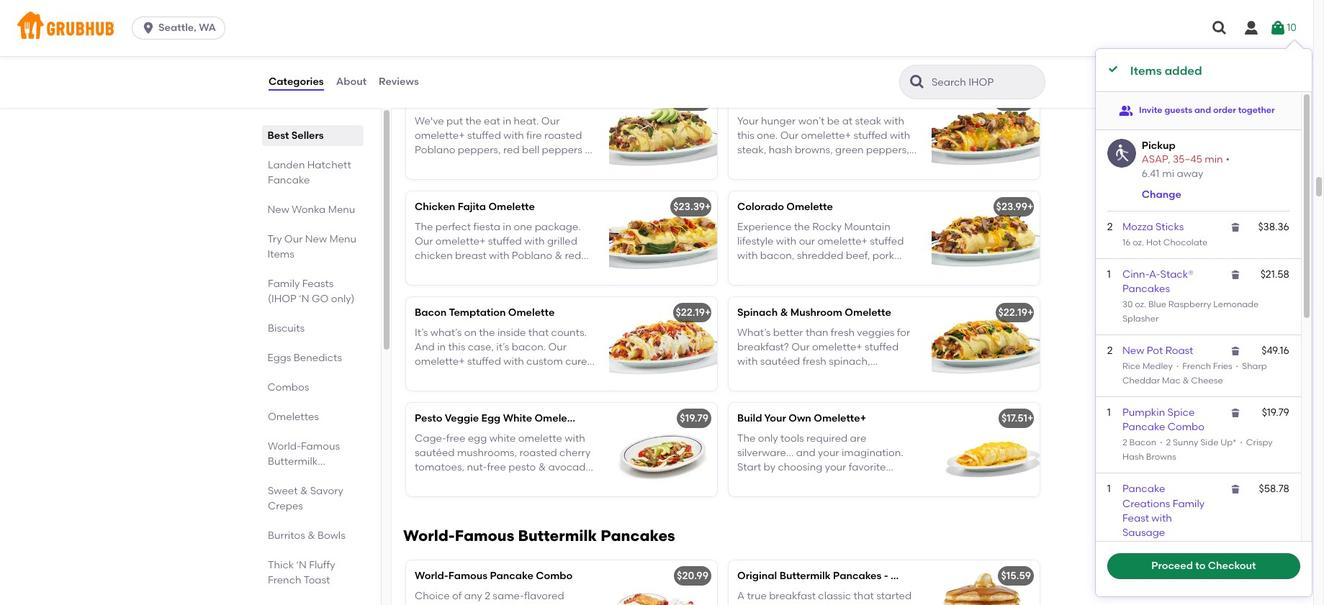 Task type: vqa. For each thing, say whether or not it's contained in the screenshot.
10 button at the top of page
yes



Task type: locate. For each thing, give the bounding box(es) containing it.
pancake for pumpkin spice pancake combo
[[1123, 422, 1166, 434]]

0 vertical spatial free
[[446, 433, 465, 445]]

svg image inside 10 button
[[1270, 19, 1287, 37]]

Search IHOP search field
[[930, 76, 1041, 89]]

1 horizontal spatial family
[[1173, 498, 1205, 510]]

0 horizontal spatial of
[[452, 590, 462, 603]]

0 vertical spatial combo
[[1168, 422, 1205, 434]]

1 1 from the top
[[1108, 269, 1111, 281]]

2 vertical spatial your
[[844, 477, 865, 489]]

spinach & mushroom omelette
[[737, 306, 891, 319]]

mushrooms,
[[457, 447, 517, 460]]

build your own omelette+
[[737, 412, 866, 425]]

pancake
[[1123, 422, 1166, 434], [1123, 483, 1166, 496], [490, 570, 534, 582]]

0 horizontal spatial $22.19 +
[[676, 306, 711, 319]]

+ for chicken fajita omelette
[[705, 201, 711, 213]]

1 vertical spatial buttermilk
[[518, 527, 597, 545]]

fruit.
[[546, 477, 568, 489]]

2 horizontal spatial buttermilk
[[780, 570, 831, 582]]

omelette right steak
[[787, 95, 833, 107]]

$23.99 + for big steak omelette
[[996, 95, 1034, 107]]

+ for big steak omelette
[[1028, 95, 1034, 107]]

svg image left $38.36
[[1230, 222, 1242, 234]]

cinn-a-stack® pancakes
[[1123, 269, 1194, 295]]

menu down new wonka menu
[[330, 233, 357, 246]]

about button
[[335, 56, 367, 108]]

famous up savory
[[301, 441, 340, 453]]

new right our
[[305, 233, 327, 246]]

famous up world-famous pancake combo
[[455, 527, 514, 545]]

0 vertical spatial of
[[452, 590, 462, 603]]

bacon inside items added tooltip
[[1130, 438, 1157, 448]]

items down try
[[268, 248, 295, 261]]

2 down flavored
[[526, 605, 531, 606]]

seasonal
[[474, 477, 517, 489]]

free up "seasonal"
[[487, 462, 506, 474]]

1 vertical spatial combo
[[536, 570, 573, 582]]

family inside pancake creations family feast with sausage
[[1173, 498, 1205, 510]]

0 vertical spatial 'n
[[299, 293, 309, 305]]

2 $23.39 from the top
[[674, 201, 705, 213]]

oz. for cinn-a-stack® pancakes
[[1135, 299, 1147, 309]]

pancakes,
[[415, 605, 465, 606]]

nut-
[[467, 462, 487, 474]]

1 horizontal spatial new
[[305, 233, 327, 246]]

buttermilk up 'breakfast'
[[780, 570, 831, 582]]

1 for cinn-
[[1108, 269, 1111, 281]]

1 vertical spatial french
[[268, 575, 301, 587]]

& left bowls
[[308, 530, 315, 542]]

pancakes inside the cinn-a-stack® pancakes
[[1123, 283, 1170, 295]]

favorite
[[849, 462, 886, 474], [867, 477, 905, 489]]

omelettes up spicy
[[403, 52, 482, 70]]

new
[[268, 204, 290, 216], [305, 233, 327, 246], [1123, 345, 1145, 357]]

sausage
[[1123, 527, 1165, 540]]

1 vertical spatial items
[[268, 248, 295, 261]]

new pot roast link
[[1123, 345, 1194, 357]]

buttermilk inside 'world-famous buttermilk pancakes sweet & savory crepes'
[[268, 456, 318, 468]]

your down required
[[818, 447, 839, 460]]

0 vertical spatial new
[[268, 204, 290, 216]]

buttermilk up sweet
[[268, 456, 318, 468]]

famous up any
[[448, 570, 488, 582]]

and up choosing in the right bottom of the page
[[796, 447, 816, 460]]

splasher
[[1123, 314, 1159, 324]]

$22.19 for bacon temptation omelette
[[676, 306, 705, 319]]

1 vertical spatial menu
[[330, 233, 357, 246]]

2  bacon ∙ 2 sunny side up*
[[1123, 438, 1237, 448]]

0 horizontal spatial items
[[268, 248, 295, 261]]

combo up "sunny"
[[1168, 422, 1205, 434]]

2 vertical spatial new
[[1123, 345, 1145, 357]]

bacon up hash
[[1130, 438, 1157, 448]]

0 vertical spatial oz.
[[1133, 237, 1144, 248]]

0 horizontal spatial combo
[[536, 570, 573, 582]]

0 vertical spatial $23.39
[[674, 95, 705, 107]]

1 vertical spatial $23.99 +
[[996, 201, 1034, 213]]

new inside items added tooltip
[[1123, 345, 1145, 357]]

blue
[[1149, 299, 1167, 309]]

$23.39 left big
[[674, 95, 705, 107]]

0 vertical spatial world-
[[268, 441, 301, 453]]

1 vertical spatial world-
[[403, 527, 455, 545]]

world- up sweet
[[268, 441, 301, 453]]

french down thick
[[268, 575, 301, 587]]

0 vertical spatial your
[[818, 447, 839, 460]]

with
[[565, 433, 585, 445], [451, 477, 471, 489], [1152, 513, 1172, 525], [503, 605, 523, 606]]

sharp cheddar mac & cheese
[[1123, 361, 1267, 386]]

choice of any 2 same-flavored pancakes, served with 2 eggs* you
[[415, 590, 593, 606]]

svg image
[[1243, 19, 1260, 37], [1230, 222, 1242, 234], [1230, 269, 1242, 281]]

family right creations at the right of the page
[[1173, 498, 1205, 510]]

items left added
[[1131, 64, 1162, 78]]

'n
[[299, 293, 309, 305], [296, 560, 307, 572]]

white
[[489, 433, 516, 445]]

mi
[[1163, 168, 1175, 180]]

and
[[1195, 105, 1211, 115], [796, 447, 816, 460], [775, 477, 794, 489]]

1 vertical spatial pancake
[[1123, 483, 1166, 496]]

pancakes up sweet
[[268, 471, 316, 483]]

pancake inside pancake creations family feast with sausage
[[1123, 483, 1166, 496]]

pancakes up world-famous pancake combo image
[[601, 527, 675, 545]]

1 horizontal spatial free
[[487, 462, 506, 474]]

& right sweet
[[300, 485, 308, 498]]

seattle, wa button
[[132, 17, 231, 40]]

of
[[452, 590, 462, 603], [803, 605, 812, 606]]

wa
[[199, 22, 216, 34]]

start
[[737, 462, 761, 474]]

30
[[1123, 299, 1133, 309]]

omelette
[[518, 433, 562, 445]]

search icon image
[[909, 73, 926, 91]]

original buttermilk pancakes - (full stack) image
[[932, 561, 1040, 606]]

benedicts
[[294, 352, 342, 364]]

1 vertical spatial svg image
[[1230, 222, 1242, 234]]

0 horizontal spatial french
[[268, 575, 301, 587]]

2 $23.99 + from the top
[[996, 201, 1034, 213]]

pancake inside pumpkin spice pancake combo
[[1123, 422, 1166, 434]]

stack)
[[914, 570, 946, 582]]

combo
[[1168, 422, 1205, 434], [536, 570, 573, 582]]

$19.79 up crispy
[[1262, 407, 1290, 419]]

1 vertical spatial favorite
[[867, 477, 905, 489]]

$19.79 left build
[[680, 412, 709, 425]]

fresh
[[520, 477, 544, 489]]

2 vertical spatial svg image
[[1230, 269, 1242, 281]]

2 $23.39 + from the top
[[674, 201, 711, 213]]

+ for spinach & mushroom omelette
[[1028, 306, 1034, 319]]

big
[[737, 95, 754, 107]]

categories
[[269, 76, 324, 88]]

bacon left temptation
[[415, 306, 447, 319]]

pancake up creations at the right of the page
[[1123, 483, 1166, 496]]

buttermilk for world-famous buttermilk pancakes sweet & savory crepes
[[268, 456, 318, 468]]

2 $23.99 from the top
[[996, 201, 1028, 213]]

0 horizontal spatial $22.19
[[676, 306, 705, 319]]

your right add
[[844, 477, 865, 489]]

$23.39 + left big
[[674, 95, 711, 107]]

new for new wonka menu
[[268, 204, 290, 216]]

0 vertical spatial $23.39 +
[[674, 95, 711, 107]]

omelette right fajita
[[489, 201, 535, 213]]

sharp
[[1242, 361, 1267, 371]]

$23.39 for big
[[674, 95, 705, 107]]

2 horizontal spatial new
[[1123, 345, 1145, 357]]

pancakes up the that
[[833, 570, 882, 582]]

0 vertical spatial pancake
[[1123, 422, 1166, 434]]

of inside choice of any 2 same-flavored pancakes, served with 2 eggs* you
[[452, 590, 462, 603]]

new for new pot roast
[[1123, 345, 1145, 357]]

2 1 from the top
[[1108, 407, 1111, 419]]

$22.19 + for bacon temptation omelette
[[676, 306, 711, 319]]

0 horizontal spatial buttermilk
[[268, 456, 318, 468]]

your up add
[[825, 462, 846, 474]]

side
[[1201, 438, 1219, 448]]

pickup
[[1142, 139, 1176, 152]]

1 vertical spatial 'n
[[296, 560, 307, 572]]

omelettes down the combos
[[268, 411, 319, 423]]

white
[[503, 412, 532, 425]]

new up rice
[[1123, 345, 1145, 357]]

pancake down pumpkin
[[1123, 422, 1166, 434]]

invite guests and order together button
[[1119, 98, 1275, 124]]

sautéed
[[415, 447, 455, 460]]

1 vertical spatial omelettes
[[268, 411, 319, 423]]

oz. inside 30 oz. blue raspberry lemonade splasher
[[1135, 299, 1147, 309]]

oz. right "30"
[[1135, 299, 1147, 309]]

feast
[[1123, 513, 1149, 525]]

+
[[705, 95, 711, 107], [1028, 95, 1034, 107], [705, 201, 711, 213], [1028, 201, 1034, 213], [705, 306, 711, 319], [1028, 306, 1034, 319], [1028, 412, 1034, 425]]

2 horizontal spatial and
[[1195, 105, 1211, 115]]

1 horizontal spatial $19.79
[[1262, 407, 1290, 419]]

world-
[[268, 441, 301, 453], [403, 527, 455, 545], [415, 570, 448, 582]]

go
[[312, 293, 329, 305]]

0 horizontal spatial $19.79
[[680, 412, 709, 425]]

svg image left 10 button
[[1243, 19, 1260, 37]]

1 vertical spatial and
[[796, 447, 816, 460]]

1 vertical spatial your
[[825, 462, 846, 474]]

2 $22.19 + from the left
[[999, 306, 1034, 319]]

$23.39 +
[[674, 95, 711, 107], [674, 201, 711, 213]]

french up cheese
[[1183, 361, 1211, 371]]

served
[[415, 477, 449, 489]]

1 vertical spatial oz.
[[1135, 299, 1147, 309]]

buttermilk for world-famous buttermilk pancakes
[[518, 527, 597, 545]]

pancakes down a-
[[1123, 283, 1170, 295]]

1 vertical spatial $23.39
[[674, 201, 705, 213]]

1 $22.19 from the left
[[676, 306, 705, 319]]

1 $23.39 + from the top
[[674, 95, 711, 107]]

served
[[468, 605, 500, 606]]

1 vertical spatial new
[[305, 233, 327, 246]]

& right spinach
[[780, 306, 788, 319]]

items inside tooltip
[[1131, 64, 1162, 78]]

with up cherry
[[565, 433, 585, 445]]

& down the roasted
[[538, 462, 546, 474]]

0 vertical spatial and
[[1195, 105, 1211, 115]]

'n left 'go'
[[299, 293, 309, 305]]

pumpkin spice pancake combo link
[[1123, 407, 1205, 434]]

0 vertical spatial menu
[[329, 204, 356, 216]]

menu right wonka
[[329, 204, 356, 216]]

1 horizontal spatial bacon
[[1130, 438, 1157, 448]]

1 left pumpkin
[[1108, 407, 1111, 419]]

1 $23.39 from the top
[[674, 95, 705, 107]]

2 vertical spatial famous
[[448, 570, 488, 582]]

temptation
[[449, 306, 506, 319]]

french inside thick 'n fluffy french toast
[[268, 575, 301, 587]]

up*
[[1221, 438, 1237, 448]]

1 horizontal spatial buttermilk
[[518, 527, 597, 545]]

0 vertical spatial 1
[[1108, 269, 1111, 281]]

famous for world-famous buttermilk pancakes
[[455, 527, 514, 545]]

$23.39 left colorado
[[674, 201, 705, 213]]

+ for spicy poblano omelette
[[705, 95, 711, 107]]

seattle,
[[159, 22, 197, 34]]

0 vertical spatial svg image
[[1243, 19, 1260, 37]]

new up try
[[268, 204, 290, 216]]

pot
[[1147, 345, 1163, 357]]

2 vertical spatial world-
[[415, 570, 448, 582]]

& right the mac
[[1183, 376, 1189, 386]]

only
[[758, 433, 778, 445]]

1
[[1108, 269, 1111, 281], [1108, 407, 1111, 419], [1108, 483, 1111, 496]]

flavored
[[524, 590, 564, 603]]

new inside try our new menu items
[[305, 233, 327, 246]]

(ihop
[[268, 293, 297, 305]]

svg image up lemonade
[[1230, 269, 1242, 281]]

world-famous buttermilk pancakes
[[403, 527, 675, 545]]

and down "by"
[[775, 477, 794, 489]]

0 vertical spatial $23.99 +
[[996, 95, 1034, 107]]

0 vertical spatial omelettes
[[403, 52, 482, 70]]

1 vertical spatial bacon
[[1130, 438, 1157, 448]]

1 horizontal spatial french
[[1183, 361, 1211, 371]]

•
[[1226, 153, 1230, 166]]

buttermilk
[[268, 456, 318, 468], [518, 527, 597, 545], [780, 570, 831, 582]]

main navigation navigation
[[0, 0, 1314, 56]]

1 $23.99 + from the top
[[996, 95, 1034, 107]]

0 horizontal spatial family
[[268, 278, 300, 290]]

& inside cage-free egg white omelette with sautéed mushrooms, roasted cherry tomatoes, nut-free pesto & avocado. served with seasonal fresh fruit.
[[538, 462, 546, 474]]

3 1 from the top
[[1108, 483, 1111, 496]]

your
[[818, 447, 839, 460], [825, 462, 846, 474], [844, 477, 865, 489]]

1 left pancake creations family feast with sausage
[[1108, 483, 1111, 496]]

1 horizontal spatial of
[[803, 605, 812, 606]]

1 horizontal spatial and
[[796, 447, 816, 460]]

$23.39 + left colorado
[[674, 201, 711, 213]]

family up (ihop
[[268, 278, 300, 290]]

combo inside pumpkin spice pancake combo
[[1168, 422, 1205, 434]]

2 vertical spatial 1
[[1108, 483, 1111, 496]]

pancakes
[[1123, 283, 1170, 295], [268, 471, 316, 483], [601, 527, 675, 545], [833, 570, 882, 582]]

of inside a true breakfast classic that started it all. get five of our fluffy, world
[[803, 605, 812, 606]]

1 vertical spatial $23.39 +
[[674, 201, 711, 213]]

with inside pancake creations family feast with sausage
[[1152, 513, 1172, 525]]

2 left pot
[[1108, 345, 1113, 357]]

any
[[464, 590, 482, 603]]

1 horizontal spatial items
[[1131, 64, 1162, 78]]

add
[[821, 477, 841, 489]]

1 horizontal spatial $22.19 +
[[999, 306, 1034, 319]]

free down veggie on the bottom of page
[[446, 433, 465, 445]]

svg image
[[1211, 19, 1229, 37], [1270, 19, 1287, 37], [141, 21, 156, 35], [1107, 63, 1119, 75], [1230, 346, 1242, 357], [1230, 408, 1242, 419], [1230, 484, 1242, 496]]

with down same-
[[503, 605, 523, 606]]

rice
[[1123, 361, 1141, 371]]

1 $22.19 + from the left
[[676, 306, 711, 319]]

2 $22.19 from the left
[[999, 306, 1028, 319]]

1 vertical spatial family
[[1173, 498, 1205, 510]]

new wonka menu
[[268, 204, 356, 216]]

best sellers
[[268, 130, 324, 142]]

world- up choice
[[415, 570, 448, 582]]

0 horizontal spatial free
[[446, 433, 465, 445]]

omelette right poblano
[[488, 95, 534, 107]]

0 vertical spatial buttermilk
[[268, 456, 318, 468]]

buttermilk down fruit.
[[518, 527, 597, 545]]

french
[[1183, 361, 1211, 371], [268, 575, 301, 587]]

pancakes inside 'world-famous buttermilk pancakes sweet & savory crepes'
[[268, 471, 316, 483]]

people icon image
[[1119, 103, 1134, 118]]

0 horizontal spatial and
[[775, 477, 794, 489]]

$15.59
[[1001, 570, 1031, 582]]

hatchett
[[307, 159, 351, 171]]

1 vertical spatial free
[[487, 462, 506, 474]]

0 vertical spatial $23.99
[[996, 95, 1028, 107]]

world- down served
[[403, 527, 455, 545]]

& inside 'world-famous buttermilk pancakes sweet & savory crepes'
[[300, 485, 308, 498]]

of left any
[[452, 590, 462, 603]]

'n inside family feasts (ihop 'n go only)
[[299, 293, 309, 305]]

0 horizontal spatial omelettes
[[268, 411, 319, 423]]

spinach & mushroom omelette image
[[932, 297, 1040, 391]]

a
[[737, 590, 745, 603]]

and left order
[[1195, 105, 1211, 115]]

$19.79
[[1262, 407, 1290, 419], [680, 412, 709, 425]]

world- for world-famous pancake combo
[[415, 570, 448, 582]]

of left our
[[803, 605, 812, 606]]

'n right thick
[[296, 560, 307, 572]]

1 left cinn-
[[1108, 269, 1111, 281]]

asap,
[[1142, 153, 1171, 166]]

1 vertical spatial famous
[[455, 527, 514, 545]]

french inside items added tooltip
[[1183, 361, 1211, 371]]

1 vertical spatial $23.99
[[996, 201, 1028, 213]]

burritos
[[268, 530, 305, 542]]

0 vertical spatial bacon
[[415, 306, 447, 319]]

1 horizontal spatial $22.19
[[999, 306, 1028, 319]]

1 vertical spatial of
[[803, 605, 812, 606]]

1 $23.99 from the top
[[996, 95, 1028, 107]]

$23.99 for big steak omelette
[[996, 95, 1028, 107]]

0 vertical spatial items
[[1131, 64, 1162, 78]]

2 vertical spatial pancake
[[490, 570, 534, 582]]

oz. right 16
[[1133, 237, 1144, 248]]

$20.99
[[677, 570, 709, 582]]

bowls
[[318, 530, 346, 542]]

0 horizontal spatial new
[[268, 204, 290, 216]]

1 horizontal spatial combo
[[1168, 422, 1205, 434]]

combo up flavored
[[536, 570, 573, 582]]

0 vertical spatial french
[[1183, 361, 1211, 371]]

world- for world-famous buttermilk pancakes
[[403, 527, 455, 545]]

with down creations at the right of the page
[[1152, 513, 1172, 525]]

oz.
[[1133, 237, 1144, 248], [1135, 299, 1147, 309]]

0 vertical spatial family
[[268, 278, 300, 290]]

0 vertical spatial famous
[[301, 441, 340, 453]]

bacon
[[415, 306, 447, 319], [1130, 438, 1157, 448]]

pancake up same-
[[490, 570, 534, 582]]

1 vertical spatial 1
[[1108, 407, 1111, 419]]



Task type: describe. For each thing, give the bounding box(es) containing it.
svg image for $21.58
[[1230, 269, 1242, 281]]

poblano
[[444, 95, 486, 107]]

$23.39 + for big steak omelette
[[674, 95, 711, 107]]

colorado omelette
[[737, 201, 833, 213]]

world- inside 'world-famous buttermilk pancakes sweet & savory crepes'
[[268, 441, 301, 453]]

fancake
[[268, 174, 310, 187]]

away
[[1177, 168, 1204, 180]]

$19.79 inside items added tooltip
[[1262, 407, 1290, 419]]

by
[[764, 462, 776, 474]]

+ for bacon temptation omelette
[[705, 306, 711, 319]]

are
[[850, 433, 867, 445]]

pancakes for world-famous buttermilk pancakes
[[601, 527, 675, 545]]

2 up browns
[[1166, 438, 1171, 448]]

pickup icon image
[[1107, 139, 1136, 167]]

10
[[1287, 21, 1297, 34]]

sunny
[[1173, 438, 1199, 448]]

sticks
[[1156, 221, 1184, 234]]

'n inside thick 'n fluffy french toast
[[296, 560, 307, 572]]

(full
[[891, 570, 912, 582]]

egg
[[468, 433, 487, 445]]

$23.99 + for colorado omelette
[[996, 201, 1034, 213]]

30 oz. blue raspberry lemonade splasher
[[1123, 299, 1259, 324]]

$22.19 + for spinach & mushroom omelette
[[999, 306, 1034, 319]]

0 horizontal spatial bacon
[[415, 306, 447, 319]]

famous for world-famous pancake combo
[[448, 570, 488, 582]]

landen hatchett fancake
[[268, 159, 351, 187]]

omelette right colorado
[[787, 201, 833, 213]]

2 vertical spatial and
[[775, 477, 794, 489]]

with inside choice of any 2 same-flavored pancakes, served with 2 eggs* you
[[503, 605, 523, 606]]

pancakes for cinn-a-stack® pancakes
[[1123, 283, 1170, 295]]

to
[[1196, 560, 1206, 572]]

0 vertical spatial favorite
[[849, 462, 886, 474]]

it
[[737, 605, 744, 606]]

classic
[[818, 590, 851, 603]]

1 for pancake
[[1108, 483, 1111, 496]]

bacon temptation omelette image
[[609, 297, 717, 391]]

oz. for mozza sticks
[[1133, 237, 1144, 248]]

savory
[[310, 485, 343, 498]]

hash
[[1123, 452, 1144, 462]]

pancakes for world-famous buttermilk pancakes sweet & savory crepes
[[268, 471, 316, 483]]

family inside family feasts (ihop 'n go only)
[[268, 278, 300, 290]]

pancake creations family feast with sausage
[[1123, 483, 1205, 540]]

world-famous buttermilk pancakes sweet & savory crepes
[[268, 441, 343, 513]]

1 horizontal spatial omelettes
[[403, 52, 482, 70]]

pesto
[[509, 462, 536, 474]]

eggs benedicts
[[268, 352, 342, 364]]

browns
[[1146, 452, 1177, 462]]

sellers
[[292, 130, 324, 142]]

that
[[854, 590, 874, 603]]

chicken fajita omelette
[[415, 201, 535, 213]]

eggs
[[268, 352, 292, 364]]

original buttermilk pancakes - (full stack)
[[737, 570, 946, 582]]

cheese
[[737, 477, 773, 489]]

fries
[[1213, 361, 1233, 371]]

about
[[336, 76, 367, 88]]

$17.51 +
[[1002, 412, 1034, 425]]

pickup asap, 35–45 min • 6.41 mi away
[[1142, 139, 1230, 180]]

$23.99 for colorado omelette
[[996, 201, 1028, 213]]

$17.51
[[1002, 412, 1028, 425]]

svg image inside main navigation "navigation"
[[1243, 19, 1260, 37]]

& inside sharp cheddar mac & cheese
[[1183, 376, 1189, 386]]

$22.19 for spinach & mushroom omelette
[[999, 306, 1028, 319]]

only)
[[331, 293, 355, 305]]

$49.16
[[1262, 345, 1290, 357]]

french for toast
[[268, 575, 301, 587]]

change button
[[1142, 188, 1182, 203]]

items added tooltip
[[1096, 40, 1312, 606]]

items inside try our new menu items
[[268, 248, 295, 261]]

with down nut-
[[451, 477, 471, 489]]

$21.58
[[1261, 269, 1290, 281]]

rice medley ∙ french fries
[[1123, 361, 1233, 371]]

biscuits
[[268, 323, 305, 335]]

guests
[[1165, 105, 1193, 115]]

combo for world-famous pancake combo
[[536, 570, 573, 582]]

big steak omelette image
[[932, 85, 1040, 179]]

items added
[[1131, 64, 1202, 78]]

and inside button
[[1195, 105, 1211, 115]]

$23.39 for colorado
[[674, 201, 705, 213]]

omelette+
[[814, 412, 866, 425]]

svg image inside seattle, wa "button"
[[141, 21, 156, 35]]

ingredients.
[[737, 491, 795, 503]]

try
[[268, 233, 282, 246]]

omelette right mushroom
[[845, 306, 891, 319]]

chicken fajita omelette image
[[609, 191, 717, 285]]

stack®
[[1161, 269, 1194, 281]]

together
[[1238, 105, 1275, 115]]

combos
[[268, 382, 310, 394]]

pesto veggie egg white omelette image
[[609, 403, 717, 497]]

reviews
[[379, 76, 419, 88]]

famous inside 'world-famous buttermilk pancakes sweet & savory crepes'
[[301, 441, 340, 453]]

medley
[[1143, 361, 1173, 371]]

world-famous pancake combo image
[[609, 561, 717, 606]]

16
[[1123, 237, 1131, 248]]

pumpkin
[[1123, 407, 1165, 419]]

spicy poblano omelette image
[[609, 85, 717, 179]]

cinn-
[[1123, 269, 1149, 281]]

pesto
[[415, 412, 442, 425]]

spice
[[1168, 407, 1195, 419]]

pumpkin spice pancake combo
[[1123, 407, 1205, 434]]

$23.39 + for colorado omelette
[[674, 201, 711, 213]]

+ for build your own omelette+
[[1028, 412, 1034, 425]]

2 vertical spatial buttermilk
[[780, 570, 831, 582]]

colorado omelette image
[[932, 191, 1040, 285]]

crispy hash browns
[[1123, 438, 1273, 462]]

+ for colorado omelette
[[1028, 201, 1034, 213]]

omelette up omelette
[[535, 412, 581, 425]]

combo for pumpkin spice pancake combo
[[1168, 422, 1205, 434]]

pancake for world-famous pancake combo
[[490, 570, 534, 582]]

thick
[[268, 560, 294, 572]]

menu inside try our new menu items
[[330, 233, 357, 246]]

new pot roast
[[1123, 345, 1194, 357]]

bacon temptation omelette
[[415, 306, 555, 319]]

burritos & bowls
[[268, 530, 346, 542]]

omelette right temptation
[[508, 306, 555, 319]]

2 up hash
[[1123, 438, 1128, 448]]

svg image for $38.36
[[1230, 222, 1242, 234]]

order
[[1213, 105, 1236, 115]]

mozza sticks
[[1123, 221, 1184, 234]]

seattle, wa
[[159, 22, 216, 34]]

a true breakfast classic that started it all. get five of our fluffy, world
[[737, 590, 915, 606]]

2 up served
[[485, 590, 490, 603]]

mushroom
[[791, 306, 843, 319]]

proceed
[[1152, 560, 1193, 572]]

pesto veggie egg white omelette
[[415, 412, 581, 425]]

true
[[747, 590, 767, 603]]

imagination.
[[842, 447, 904, 460]]

our
[[815, 605, 831, 606]]

1 for pumpkin
[[1108, 407, 1111, 419]]

fluffy
[[309, 560, 335, 572]]

6.41
[[1142, 168, 1160, 180]]

build
[[737, 412, 762, 425]]

cage-
[[415, 433, 446, 445]]

french for fries
[[1183, 361, 1211, 371]]

2 left the mozza
[[1108, 221, 1113, 234]]

required
[[807, 433, 848, 445]]

chicken
[[415, 201, 455, 213]]

build your own omelette+ image
[[932, 403, 1040, 497]]

steak
[[756, 95, 784, 107]]

added
[[1165, 64, 1202, 78]]

breakfast
[[769, 590, 816, 603]]



